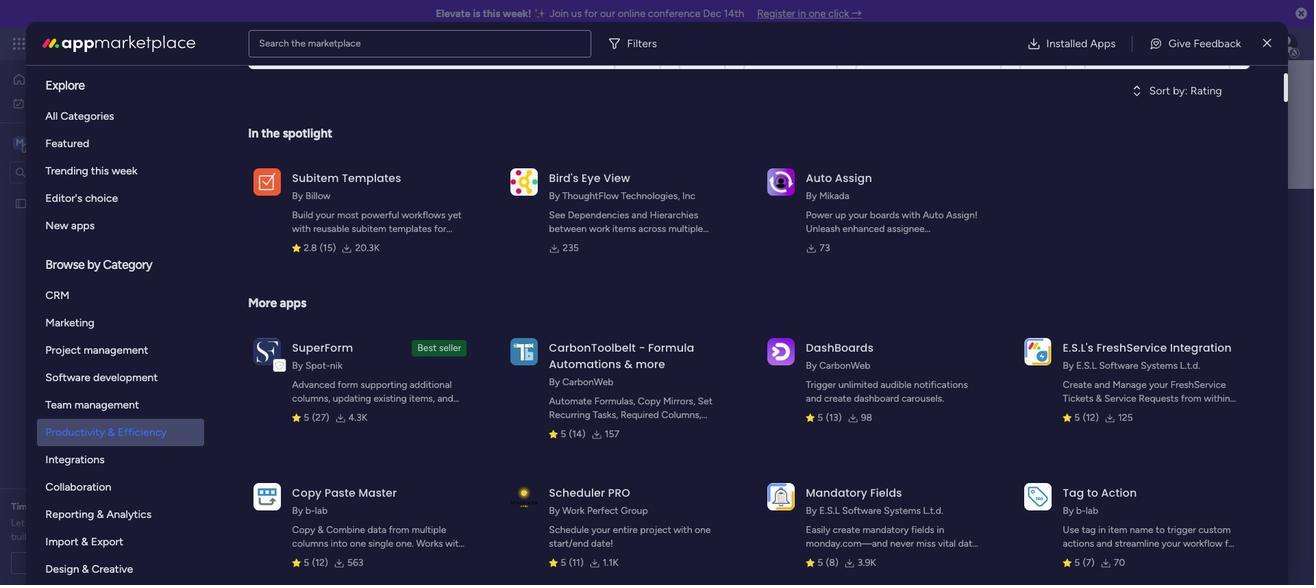 Task type: describe. For each thing, give the bounding box(es) containing it.
required
[[621, 410, 659, 421]]

week
[[112, 164, 137, 177]]

(7)
[[1083, 558, 1095, 569]]

0 vertical spatial review
[[94, 502, 124, 513]]

formulas,
[[594, 396, 635, 408]]

my work
[[30, 97, 67, 109]]

mikada
[[819, 190, 850, 202]]

elevate
[[436, 8, 471, 20]]

your inside build your most powerful workflows yet with reusable subitem templates for recurring project tasks.
[[316, 210, 335, 221]]

assign
[[835, 171, 872, 186]]

(11)
[[569, 558, 584, 569]]

by inside scheduler pro by work perfect group
[[549, 506, 560, 517]]

schedule for schedule a meeting
[[45, 558, 85, 569]]

by left spot-
[[292, 360, 303, 372]]

the for spotlight
[[261, 126, 280, 141]]

app logo image for bird's eye view
[[511, 168, 538, 196]]

mandatory fields by e.s.l software systems l.t.d.
[[806, 486, 943, 517]]

0 horizontal spatial software
[[45, 371, 90, 384]]

choice
[[85, 192, 118, 205]]

systems inside e.s.l's freshservice integration by e.s.l software systems l.t.d.
[[1141, 360, 1178, 372]]

templates
[[342, 171, 401, 186]]

1 horizontal spatial main workspace
[[342, 194, 518, 225]]

installed apps button
[[1016, 30, 1127, 57]]

action
[[1101, 486, 1137, 502]]

service
[[1104, 393, 1136, 405]]

plans
[[258, 38, 281, 49]]

multiple inside "see dependencies and hierarchies between work items across multiple boards on a visual canvas"
[[669, 223, 703, 235]]

and inside "see dependencies and hierarchies between work items across multiple boards on a visual canvas"
[[632, 210, 647, 221]]

your inside 'power up your boards with auto assign! unleash enhanced assignee automations for more productivity.'
[[849, 210, 868, 221]]

from inside copy & combine data from multiple columns into one single one. works with subitems as well!
[[389, 525, 409, 537]]

easily create mandatory fields in monday.com—and never miss vital data again!
[[806, 525, 977, 564]]

sort
[[1149, 84, 1170, 97]]

auto inside auto assign by mikada
[[806, 171, 832, 186]]

within
[[1204, 393, 1230, 405]]

a inside "see dependencies and hierarchies between work items across multiple boards on a visual canvas"
[[594, 237, 599, 249]]

project inside the schedule your entire project with one start/end date!
[[640, 525, 671, 537]]

mirrors,
[[663, 396, 696, 408]]

apps image
[[1164, 37, 1178, 51]]

rating
[[1191, 84, 1222, 97]]

app logo image for subitem templates
[[254, 168, 281, 196]]

1 vertical spatial this
[[91, 164, 109, 177]]

by inside e.s.l's freshservice integration by e.s.l software systems l.t.d.
[[1063, 360, 1074, 372]]

see plans button
[[221, 34, 287, 54]]

dependencies
[[568, 210, 629, 221]]

canvas
[[629, 237, 661, 249]]

trending this week
[[45, 164, 137, 177]]

on
[[581, 237, 592, 249]]

5 (8)
[[818, 558, 839, 569]]

again!
[[806, 552, 832, 564]]

apps for new apps
[[71, 219, 95, 232]]

for right us
[[584, 8, 598, 20]]

carbonweb inside dashboards by carbonweb
[[819, 360, 871, 372]]

auto inside 'power up your boards with auto assign! unleash enhanced assignee automations for more productivity.'
[[923, 210, 944, 221]]

all categories
[[45, 110, 114, 123]]

5 (12) for e.s.l's
[[1075, 412, 1099, 424]]

audible
[[881, 380, 912, 391]]

my work button
[[8, 92, 147, 114]]

with inside the schedule your entire project with one start/end date!
[[674, 525, 692, 537]]

bird's
[[549, 171, 579, 186]]

your inside create and manage your freshservice tickets & service requests from within monday.com
[[1149, 380, 1168, 391]]

feedback
[[1194, 37, 1241, 50]]

fields
[[870, 486, 902, 502]]

notifications image
[[1074, 37, 1087, 51]]

for inside build your most powerful workflows yet with reusable subitem templates for recurring project tasks.
[[434, 223, 446, 235]]

billow
[[305, 190, 331, 202]]

main workspace inside workspace selection element
[[32, 136, 112, 149]]

fields
[[911, 525, 935, 537]]

trending
[[45, 164, 88, 177]]

productivity.
[[901, 237, 956, 249]]

assign,
[[572, 423, 603, 435]]

-
[[639, 341, 645, 356]]

design
[[45, 563, 79, 576]]

14th
[[724, 8, 744, 20]]

columns,
[[292, 393, 331, 405]]

reusable
[[313, 223, 349, 235]]

public board image inside test link
[[259, 339, 274, 354]]

new
[[45, 219, 68, 232]]

copy for combine
[[292, 525, 315, 537]]

boards inside 'power up your boards with auto assign! unleash enhanced assignee automations for more productivity.'
[[870, 210, 899, 221]]

formula
[[648, 341, 694, 356]]

register in one click → link
[[757, 8, 862, 20]]

by inside carbontoolbelt - formula automations & more by carbonweb
[[549, 377, 560, 389]]

project inside build your most powerful workflows yet with reusable subitem templates for recurring project tasks.
[[333, 237, 364, 249]]

subitem
[[352, 223, 386, 235]]

one inside copy & combine data from multiple columns into one single one. works with subitems as well!
[[350, 539, 366, 550]]

productivity
[[1107, 552, 1159, 564]]

see dependencies and hierarchies between work items across multiple boards on a visual canvas
[[549, 210, 703, 249]]

in inside easily create mandatory fields in monday.com—and never miss vital data again!
[[937, 525, 944, 537]]

visited
[[379, 309, 407, 321]]

lab for paste
[[315, 506, 328, 517]]

& for import & export
[[81, 536, 88, 549]]

yet
[[448, 210, 462, 221]]

app logo image for tag to action
[[1025, 484, 1052, 511]]

(12) for e.s.l's
[[1083, 412, 1099, 424]]

custom
[[1199, 525, 1231, 537]]

Main workspace field
[[338, 194, 1259, 225]]

schedule a meeting button
[[11, 553, 164, 575]]

help image
[[1228, 37, 1242, 51]]

125
[[1118, 412, 1133, 424]]

workspace selection element
[[13, 135, 114, 152]]

5 (13)
[[818, 412, 842, 424]]

additional
[[410, 380, 452, 391]]

well!
[[345, 552, 365, 564]]

(8)
[[826, 558, 839, 569]]

Search in workspace field
[[29, 164, 114, 180]]

0 vertical spatial management
[[138, 36, 213, 51]]

management for project management
[[84, 344, 148, 357]]

manage
[[1113, 380, 1147, 391]]

b- for tag
[[1076, 506, 1086, 517]]

from inside create and manage your freshservice tickets & service requests from within monday.com
[[1181, 393, 1202, 405]]

copy for master
[[292, 486, 322, 502]]

and inside the automate formulas, copy mirrors, set recurring tasks, required columns, auto assign, and more!
[[606, 423, 621, 435]]

work for my
[[46, 97, 67, 109]]

dec
[[703, 8, 721, 20]]

work inside "see dependencies and hierarchies between work items across multiple boards on a visual canvas"
[[589, 223, 610, 235]]

monday
[[61, 36, 108, 51]]

what
[[109, 518, 130, 530]]

(15)
[[320, 243, 336, 254]]

recurring
[[549, 410, 591, 421]]

charge
[[93, 532, 123, 543]]

the for marketplace
[[291, 37, 306, 49]]

integrations
[[45, 454, 105, 467]]

dashboards
[[309, 309, 358, 321]]

app logo image for mandatory fields
[[768, 484, 795, 511]]

project management
[[45, 344, 148, 357]]

installed
[[1047, 37, 1088, 50]]

73
[[820, 243, 830, 254]]

meeting
[[94, 558, 130, 569]]

& for design & creative
[[82, 563, 89, 576]]

trigger
[[806, 380, 836, 391]]

carbontoolbelt
[[549, 341, 636, 356]]

new apps
[[45, 219, 95, 232]]

and inside create and manage your freshservice tickets & service requests from within monday.com
[[1094, 380, 1110, 391]]

powerful
[[361, 210, 399, 221]]

5 (14)
[[561, 429, 586, 441]]

reporting
[[45, 508, 94, 521]]

70
[[1114, 558, 1125, 569]]

1.1k
[[603, 558, 619, 569]]

our inside time for an expert review let our experts review what you've built so far. free of charge
[[27, 518, 41, 530]]

5 left (27)
[[304, 412, 309, 424]]

more inside 'power up your boards with auto assign! unleash enhanced assignee automations for more productivity.'
[[877, 237, 899, 249]]

advanced form supporting additional columns, updating existing items, and conditional filtering
[[292, 380, 453, 419]]

2 vertical spatial this
[[457, 309, 473, 321]]

create inside trigger unlimited audible notifications and create dashboard carousels.
[[824, 393, 852, 405]]

search everything image
[[1198, 37, 1211, 51]]

seller
[[439, 343, 461, 354]]

built
[[11, 532, 30, 543]]

0 vertical spatial our
[[600, 8, 615, 20]]

software inside e.s.l's freshservice integration by e.s.l software systems l.t.d.
[[1099, 360, 1139, 372]]

lab for to
[[1086, 506, 1099, 517]]

works
[[416, 539, 443, 550]]

one.
[[396, 539, 414, 550]]

data inside copy & combine data from multiple columns into one single one. works with subitems as well!
[[368, 525, 387, 537]]

0 vertical spatial this
[[483, 8, 500, 20]]

& for productivity & efficiency
[[108, 426, 115, 439]]

& for reporting & analytics
[[97, 508, 104, 521]]

invite members image
[[1134, 37, 1148, 51]]

browse by category
[[45, 258, 152, 273]]

vital
[[938, 539, 956, 550]]

register
[[757, 8, 795, 20]]

brad klo image
[[1276, 33, 1298, 55]]



Task type: locate. For each thing, give the bounding box(es) containing it.
1 vertical spatial our
[[27, 518, 41, 530]]

work
[[562, 506, 585, 517]]

work
[[111, 36, 135, 51], [46, 97, 67, 109], [589, 223, 610, 235]]

1 horizontal spatial to
[[1156, 525, 1165, 537]]

0 horizontal spatial main workspace
[[32, 136, 112, 149]]

auto up mikada
[[806, 171, 832, 186]]

scheduler pro by work perfect group
[[549, 486, 648, 517]]

0 horizontal spatial data
[[368, 525, 387, 537]]

create up (13)
[[824, 393, 852, 405]]

apps for more apps
[[280, 296, 306, 311]]

dashboards by carbonweb
[[806, 341, 874, 372]]

1 horizontal spatial our
[[600, 8, 615, 20]]

by up build
[[292, 190, 303, 202]]

by inside subitem templates by billow
[[292, 190, 303, 202]]

one inside the schedule your entire project with one start/end date!
[[695, 525, 711, 537]]

0 horizontal spatial work
[[46, 97, 67, 109]]

with right "entire"
[[674, 525, 692, 537]]

carbonweb down dashboards
[[819, 360, 871, 372]]

b- down tag
[[1076, 506, 1086, 517]]

for down enhanced
[[862, 237, 874, 249]]

0 horizontal spatial freshservice
[[1097, 341, 1167, 356]]

main up add
[[342, 194, 395, 225]]

b- inside copy paste master by b-lab
[[305, 506, 315, 517]]

1 horizontal spatial work
[[111, 36, 135, 51]]

schedule up start/end at left
[[549, 525, 589, 537]]

0 horizontal spatial boards
[[549, 237, 578, 249]]

your
[[316, 210, 335, 221], [849, 210, 868, 221], [1149, 380, 1168, 391], [591, 525, 611, 537], [1162, 539, 1181, 550]]

& up monday.com
[[1096, 393, 1102, 405]]

my
[[30, 97, 43, 109]]

data
[[368, 525, 387, 537], [958, 539, 977, 550]]

0 vertical spatial (12)
[[1083, 412, 1099, 424]]

data right "vital"
[[958, 539, 977, 550]]

your down trigger
[[1162, 539, 1181, 550]]

1 vertical spatial systems
[[884, 506, 921, 517]]

multiple inside copy & combine data from multiple columns into one single one. works with subitems as well!
[[412, 525, 446, 537]]

boards inside "see dependencies and hierarchies between work items across multiple boards on a visual canvas"
[[549, 237, 578, 249]]

to inside tag to action by b-lab
[[1087, 486, 1098, 502]]

e.s.l inside mandatory fields by e.s.l software systems l.t.d.
[[819, 506, 840, 517]]

review up of on the bottom left of the page
[[78, 518, 106, 530]]

0 vertical spatial a
[[594, 237, 599, 249]]

systems inside mandatory fields by e.s.l software systems l.t.d.
[[884, 506, 921, 517]]

1 horizontal spatial see
[[549, 210, 565, 221]]

0 vertical spatial freshservice
[[1097, 341, 1167, 356]]

1 horizontal spatial main
[[342, 194, 395, 225]]

1 vertical spatial one
[[695, 525, 711, 537]]

work inside the my work button
[[46, 97, 67, 109]]

1 horizontal spatial systems
[[1141, 360, 1178, 372]]

by up automate
[[549, 377, 560, 389]]

5 (12) for copy
[[304, 558, 328, 569]]

your inside the schedule your entire project with one start/end date!
[[591, 525, 611, 537]]

project
[[333, 237, 364, 249], [640, 525, 671, 537]]

1 vertical spatial create
[[833, 525, 860, 537]]

0 horizontal spatial a
[[87, 558, 92, 569]]

main workspace down all categories
[[32, 136, 112, 149]]

create inside easily create mandatory fields in monday.com—and never miss vital data again!
[[833, 525, 860, 537]]

app logo image for copy paste master
[[254, 484, 281, 511]]

0 vertical spatial public board image
[[14, 197, 27, 210]]

for inside time for an expert review let our experts review what you've built so far. free of charge
[[35, 502, 48, 513]]

your up requests at the bottom of the page
[[1149, 380, 1168, 391]]

app logo image for auto assign
[[768, 168, 795, 196]]

and down tasks, on the left bottom of page
[[606, 423, 621, 435]]

5 for scheduler pro
[[561, 558, 566, 569]]

apps marketplace image
[[43, 35, 196, 52]]

1 horizontal spatial apps
[[280, 296, 306, 311]]

public board image down boards
[[259, 339, 274, 354]]

1 lab from the left
[[315, 506, 328, 517]]

monday.com—and
[[806, 539, 888, 550]]

see inside "see dependencies and hierarchies between work items across multiple boards on a visual canvas"
[[549, 210, 565, 221]]

copy inside copy & combine data from multiple columns into one single one. works with subitems as well!
[[292, 525, 315, 537]]

public board image left editor's
[[14, 197, 27, 210]]

1 vertical spatial schedule
[[45, 558, 85, 569]]

l.t.d. inside mandatory fields by e.s.l software systems l.t.d.
[[923, 506, 943, 517]]

0 vertical spatial project
[[333, 237, 364, 249]]

0 vertical spatial main workspace
[[32, 136, 112, 149]]

lab inside tag to action by b-lab
[[1086, 506, 1099, 517]]

& inside copy & combine data from multiple columns into one single one. works with subitems as well!
[[318, 525, 324, 537]]

1 vertical spatial project
[[640, 525, 671, 537]]

test inside test link
[[282, 341, 300, 353]]

by inside mandatory fields by e.s.l software systems l.t.d.
[[806, 506, 817, 517]]

for left the an
[[35, 502, 48, 513]]

by inside auto assign by mikada
[[806, 190, 817, 202]]

1 horizontal spatial (12)
[[1083, 412, 1099, 424]]

b- up columns
[[305, 506, 315, 517]]

freshservice inside create and manage your freshservice tickets & service requests from within monday.com
[[1171, 380, 1226, 391]]

5 for e.s.l's freshservice integration
[[1075, 412, 1080, 424]]

0 horizontal spatial public board image
[[14, 197, 27, 210]]

1 horizontal spatial lab
[[1086, 506, 1099, 517]]

5 (12)
[[1075, 412, 1099, 424], [304, 558, 328, 569]]

form
[[338, 380, 358, 391]]

e.s.l's
[[1063, 341, 1094, 356]]

see for see dependencies and hierarchies between work items across multiple boards on a visual canvas
[[549, 210, 565, 221]]

freshservice inside e.s.l's freshservice integration by e.s.l software systems l.t.d.
[[1097, 341, 1167, 356]]

1 vertical spatial e.s.l
[[819, 506, 840, 517]]

and inside use tag in item name to trigger custom actions and streamline your workflow for maximum productivity
[[1097, 539, 1113, 550]]

by inside bird's eye view by thoughtflow technologies, inc
[[549, 190, 560, 202]]

e.s.l down e.s.l's
[[1076, 360, 1097, 372]]

1 horizontal spatial software
[[842, 506, 882, 517]]

& right free
[[81, 536, 88, 549]]

1 vertical spatial from
[[389, 525, 409, 537]]

1 vertical spatial main workspace
[[342, 194, 518, 225]]

marketplace
[[308, 37, 361, 49]]

copy up required
[[638, 396, 661, 408]]

app logo image for carbontoolbelt - formula automations & more
[[511, 338, 538, 366]]

0 horizontal spatial lab
[[315, 506, 328, 517]]

assign!
[[946, 210, 978, 221]]

0 horizontal spatial to
[[1087, 486, 1098, 502]]

5 for carbontoolbelt - formula automations & more
[[561, 429, 566, 441]]

systems down fields
[[884, 506, 921, 517]]

columns
[[292, 539, 328, 550]]

item
[[1108, 525, 1128, 537]]

copy & combine data from multiple columns into one single one. works with subitems as well!
[[292, 525, 464, 564]]

1 vertical spatial 5 (12)
[[304, 558, 328, 569]]

0 vertical spatial multiple
[[669, 223, 703, 235]]

your up date!
[[591, 525, 611, 537]]

sort by: rating button
[[1107, 80, 1251, 102]]

1 vertical spatial copy
[[292, 486, 322, 502]]

auto up productivity.
[[923, 210, 944, 221]]

in the spotlight
[[248, 126, 332, 141]]

0 vertical spatial to
[[1087, 486, 1098, 502]]

to right name
[[1156, 525, 1165, 537]]

& up columns
[[318, 525, 324, 537]]

streamline
[[1115, 539, 1159, 550]]

(12) left as in the bottom left of the page
[[312, 558, 328, 569]]

with down build
[[292, 223, 311, 235]]

project down reusable
[[333, 237, 364, 249]]

boards down between
[[549, 237, 578, 249]]

& right design
[[82, 563, 89, 576]]

0 horizontal spatial from
[[389, 525, 409, 537]]

in right the recently in the bottom of the page
[[447, 309, 455, 321]]

recently
[[410, 309, 445, 321]]

5 left (13)
[[818, 412, 823, 424]]

lab down the paste in the bottom of the page
[[315, 506, 328, 517]]

software
[[1099, 360, 1139, 372], [45, 371, 90, 384], [842, 506, 882, 517]]

notifications
[[914, 380, 968, 391]]

1 vertical spatial multiple
[[412, 525, 446, 537]]

1 horizontal spatial schedule
[[549, 525, 589, 537]]

1 vertical spatial a
[[87, 558, 92, 569]]

0 horizontal spatial auto
[[549, 423, 570, 435]]

main workspace up description
[[342, 194, 518, 225]]

see inside button
[[240, 38, 256, 49]]

1 vertical spatial freshservice
[[1171, 380, 1226, 391]]

software up "manage"
[[1099, 360, 1139, 372]]

see left plans
[[240, 38, 256, 49]]

b- for copy
[[305, 506, 315, 517]]

test
[[32, 198, 50, 209], [282, 341, 300, 353]]

1 horizontal spatial project
[[640, 525, 671, 537]]

management for team management
[[74, 399, 139, 412]]

1 horizontal spatial boards
[[870, 210, 899, 221]]

select product image
[[12, 37, 26, 51]]

for down custom
[[1225, 539, 1237, 550]]

1 horizontal spatial auto
[[806, 171, 832, 186]]

schedule inside button
[[45, 558, 85, 569]]

with inside build your most powerful workflows yet with reusable subitem templates for recurring project tasks.
[[292, 223, 311, 235]]

export
[[91, 536, 123, 549]]

& left "efficiency"
[[108, 426, 115, 439]]

dapulse x slim image
[[1263, 35, 1271, 52]]

dashboards
[[806, 341, 874, 356]]

test up by spot-nik
[[282, 341, 300, 353]]

bird's eye view by thoughtflow technologies, inc
[[549, 171, 695, 202]]

1 vertical spatial main
[[342, 194, 395, 225]]

review
[[94, 502, 124, 513], [78, 518, 106, 530]]

0 horizontal spatial b-
[[305, 506, 315, 517]]

(14)
[[569, 429, 586, 441]]

1 vertical spatial more
[[636, 357, 665, 373]]

is
[[473, 8, 480, 20]]

software down project
[[45, 371, 90, 384]]

0 vertical spatial data
[[368, 525, 387, 537]]

157
[[605, 429, 619, 441]]

name
[[1130, 525, 1154, 537]]

main workspace
[[32, 136, 112, 149], [342, 194, 518, 225]]

schedule inside the schedule your entire project with one start/end date!
[[549, 525, 589, 537]]

1 horizontal spatial the
[[291, 37, 306, 49]]

automate formulas, copy mirrors, set recurring tasks, required columns, auto assign, and more!
[[549, 396, 713, 435]]

option
[[0, 191, 175, 194]]

& for copy & combine data from multiple columns into one single one. works with subitems as well!
[[318, 525, 324, 537]]

98
[[861, 412, 872, 424]]

and down additional
[[437, 393, 453, 405]]

& left what
[[97, 508, 104, 521]]

copy inside the automate formulas, copy mirrors, set recurring tasks, required columns, auto assign, and more!
[[638, 396, 661, 408]]

work for monday
[[111, 36, 135, 51]]

apps
[[71, 219, 95, 232], [280, 296, 306, 311]]

0 horizontal spatial (12)
[[312, 558, 328, 569]]

(12) down tickets
[[1083, 412, 1099, 424]]

test list box
[[0, 189, 175, 400]]

copy
[[638, 396, 661, 408], [292, 486, 322, 502], [292, 525, 315, 537]]

systems up requests at the bottom of the page
[[1141, 360, 1178, 372]]

2 vertical spatial copy
[[292, 525, 315, 537]]

your inside use tag in item name to trigger custom actions and streamline your workflow for maximum productivity
[[1162, 539, 1181, 550]]

copy inside copy paste master by b-lab
[[292, 486, 322, 502]]

0 horizontal spatial the
[[261, 126, 280, 141]]

work right monday
[[111, 36, 135, 51]]

0 horizontal spatial this
[[91, 164, 109, 177]]

1 vertical spatial data
[[958, 539, 977, 550]]

0 horizontal spatial project
[[333, 237, 364, 249]]

l.t.d. inside e.s.l's freshservice integration by e.s.l software systems l.t.d.
[[1180, 360, 1200, 372]]

by up 'trigger'
[[806, 360, 817, 372]]

online
[[618, 8, 646, 20]]

e.s.l inside e.s.l's freshservice integration by e.s.l software systems l.t.d.
[[1076, 360, 1097, 372]]

a inside button
[[87, 558, 92, 569]]

5 down columns
[[304, 558, 309, 569]]

5 (12) down columns
[[304, 558, 328, 569]]

& inside carbontoolbelt - formula automations & more by carbonweb
[[624, 357, 633, 373]]

freshservice up "manage"
[[1097, 341, 1167, 356]]

click
[[828, 8, 849, 20]]

0 horizontal spatial multiple
[[412, 525, 446, 537]]

2 horizontal spatial software
[[1099, 360, 1139, 372]]

1 vertical spatial review
[[78, 518, 106, 530]]

app logo image for dashboards
[[768, 338, 795, 366]]

by down tag
[[1063, 506, 1074, 517]]

auto inside the automate formulas, copy mirrors, set recurring tasks, required columns, auto assign, and more!
[[549, 423, 570, 435]]

team
[[45, 399, 72, 412]]

schedule
[[549, 525, 589, 537], [45, 558, 85, 569]]

see up between
[[549, 210, 565, 221]]

featured
[[45, 137, 89, 150]]

from left within
[[1181, 393, 1202, 405]]

0 vertical spatial more
[[877, 237, 899, 249]]

banner logo image
[[984, 0, 1234, 69]]

more down -
[[636, 357, 665, 373]]

spot-
[[305, 360, 330, 372]]

unleash
[[806, 223, 840, 235]]

to right tag
[[1087, 486, 1098, 502]]

test up new
[[32, 198, 50, 209]]

development
[[93, 371, 158, 384]]

2 lab from the left
[[1086, 506, 1099, 517]]

items
[[612, 223, 636, 235]]

work up all
[[46, 97, 67, 109]]

in
[[798, 8, 806, 20], [447, 309, 455, 321], [937, 525, 944, 537], [1098, 525, 1106, 537]]

from up one.
[[389, 525, 409, 537]]

for inside use tag in item name to trigger custom actions and streamline your workflow for maximum productivity
[[1225, 539, 1237, 550]]

0 vertical spatial systems
[[1141, 360, 1178, 372]]

apps right more on the bottom left of the page
[[280, 296, 306, 311]]

with up assignee
[[902, 210, 921, 221]]

&
[[624, 357, 633, 373], [1096, 393, 1102, 405], [108, 426, 115, 439], [97, 508, 104, 521], [318, 525, 324, 537], [81, 536, 88, 549], [82, 563, 89, 576]]

thoughtflow
[[562, 190, 619, 202]]

review up what
[[94, 502, 124, 513]]

5 for dashboards
[[818, 412, 823, 424]]

our left online
[[600, 8, 615, 20]]

main right workspace "icon"
[[32, 136, 56, 149]]

5 for copy paste master
[[304, 558, 309, 569]]

add workspace description
[[341, 228, 458, 239]]

0 vertical spatial test
[[32, 198, 50, 209]]

0 vertical spatial carbonweb
[[819, 360, 871, 372]]

in up "vital"
[[937, 525, 944, 537]]

with right works
[[445, 539, 464, 550]]

1 horizontal spatial data
[[958, 539, 977, 550]]

main
[[32, 136, 56, 149], [342, 194, 395, 225]]

0 vertical spatial apps
[[71, 219, 95, 232]]

apps
[[1090, 37, 1116, 50]]

5 left (14)
[[561, 429, 566, 441]]

with inside 'power up your boards with auto assign! unleash enhanced assignee automations for more productivity.'
[[902, 210, 921, 221]]

with inside copy & combine data from multiple columns into one single one. works with subitems as well!
[[445, 539, 464, 550]]

1 vertical spatial l.t.d.
[[923, 506, 943, 517]]

1 b- from the left
[[305, 506, 315, 517]]

1 horizontal spatial test
[[282, 341, 300, 353]]

give feedback
[[1169, 37, 1241, 50]]

this left "week"
[[91, 164, 109, 177]]

1 vertical spatial to
[[1156, 525, 1165, 537]]

0 vertical spatial 5 (12)
[[1075, 412, 1099, 424]]

5 for tag to action
[[1075, 558, 1080, 569]]

0 vertical spatial from
[[1181, 393, 1202, 405]]

5 for mandatory fields
[[818, 558, 823, 569]]

data up single
[[368, 525, 387, 537]]

1 horizontal spatial b-
[[1076, 506, 1086, 517]]

public board image inside test list box
[[14, 197, 27, 210]]

1 vertical spatial the
[[261, 126, 280, 141]]

create up monday.com—and
[[833, 525, 860, 537]]

to inside use tag in item name to trigger custom actions and streamline your workflow for maximum productivity
[[1156, 525, 1165, 537]]

tag
[[1063, 486, 1084, 502]]

by
[[87, 258, 100, 273]]

1 horizontal spatial l.t.d.
[[1180, 360, 1200, 372]]

the right search at the top left
[[291, 37, 306, 49]]

0 horizontal spatial l.t.d.
[[923, 506, 943, 517]]

✨
[[534, 8, 547, 20]]

workspace image
[[13, 135, 27, 150]]

5 (12) down tickets
[[1075, 412, 1099, 424]]

schedule your entire project with one start/end date!
[[549, 525, 711, 550]]

in inside use tag in item name to trigger custom actions and streamline your workflow for maximum productivity
[[1098, 525, 1106, 537]]

lab inside copy paste master by b-lab
[[315, 506, 328, 517]]

filters
[[627, 37, 657, 50]]

& inside create and manage your freshservice tickets & service requests from within monday.com
[[1096, 393, 1102, 405]]

by down bird's
[[549, 190, 560, 202]]

1 horizontal spatial e.s.l
[[1076, 360, 1097, 372]]

and right boards
[[290, 309, 306, 321]]

copy left the paste in the bottom of the page
[[292, 486, 322, 502]]

dashboard
[[854, 393, 899, 405]]

tasks,
[[593, 410, 618, 421]]

never
[[890, 539, 914, 550]]

a down import & export
[[87, 558, 92, 569]]

2 vertical spatial management
[[74, 399, 139, 412]]

this right is
[[483, 8, 500, 20]]

l.t.d. down integration
[[1180, 360, 1200, 372]]

2 b- from the left
[[1076, 506, 1086, 517]]

and inside advanced form supporting additional columns, updating existing items, and conditional filtering
[[437, 393, 453, 405]]

1 vertical spatial (12)
[[312, 558, 328, 569]]

by inside copy paste master by b-lab
[[292, 506, 303, 517]]

0 horizontal spatial 5 (12)
[[304, 558, 328, 569]]

0 vertical spatial create
[[824, 393, 852, 405]]

templates
[[389, 223, 432, 235]]

search
[[259, 37, 289, 49]]

a right on
[[594, 237, 599, 249]]

easily
[[806, 525, 830, 537]]

the
[[291, 37, 306, 49], [261, 126, 280, 141]]

in
[[248, 126, 259, 141]]

marketing
[[45, 317, 94, 330]]

0 horizontal spatial main
[[32, 136, 56, 149]]

inbox image
[[1104, 37, 1118, 51]]

and inside trigger unlimited audible notifications and create dashboard carousels.
[[806, 393, 822, 405]]

in right register
[[798, 8, 806, 20]]

more
[[248, 296, 277, 311]]

5 left (11)
[[561, 558, 566, 569]]

app logo image
[[254, 168, 281, 196], [511, 168, 538, 196], [768, 168, 795, 196], [511, 338, 538, 366], [254, 338, 281, 366], [768, 338, 795, 366], [1025, 338, 1052, 366], [254, 484, 281, 511], [511, 484, 538, 511], [768, 484, 795, 511], [1025, 484, 1052, 511]]

and up service
[[1094, 380, 1110, 391]]

(13)
[[826, 412, 842, 424]]

boards
[[258, 309, 288, 321]]

test inside test list box
[[32, 198, 50, 209]]

copy up columns
[[292, 525, 315, 537]]

0 vertical spatial e.s.l
[[1076, 360, 1097, 372]]

2 vertical spatial one
[[350, 539, 366, 550]]

auto assign by mikada
[[806, 171, 872, 202]]

lab up tag
[[1086, 506, 1099, 517]]

0 vertical spatial copy
[[638, 396, 661, 408]]

workflows
[[402, 210, 446, 221]]

conditional
[[292, 407, 340, 419]]

main inside workspace selection element
[[32, 136, 56, 149]]

0 horizontal spatial our
[[27, 518, 41, 530]]

by inside dashboards by carbonweb
[[806, 360, 817, 372]]

app logo image for e.s.l's freshservice integration
[[1025, 338, 1052, 366]]

1 vertical spatial apps
[[280, 296, 306, 311]]

existing
[[374, 393, 407, 405]]

integration
[[1170, 341, 1232, 356]]

by inside tag to action by b-lab
[[1063, 506, 1074, 517]]

actions
[[1063, 539, 1094, 550]]

for down workflows on the top
[[434, 223, 446, 235]]

0 vertical spatial one
[[809, 8, 826, 20]]

public board image
[[14, 197, 27, 210], [259, 339, 274, 354]]

software inside mandatory fields by e.s.l software systems l.t.d.
[[842, 506, 882, 517]]

2 vertical spatial auto
[[549, 423, 570, 435]]

tag to action by b-lab
[[1063, 486, 1137, 517]]

systems
[[1141, 360, 1178, 372], [884, 506, 921, 517]]

monday work management
[[61, 36, 213, 51]]

carbonweb inside carbontoolbelt - formula automations & more by carbonweb
[[562, 377, 614, 389]]

0 horizontal spatial apps
[[71, 219, 95, 232]]

by up columns
[[292, 506, 303, 517]]

0 vertical spatial main
[[32, 136, 56, 149]]

0 horizontal spatial one
[[350, 539, 366, 550]]

0 horizontal spatial more
[[636, 357, 665, 373]]

5 left (7)
[[1075, 558, 1080, 569]]

app logo image for scheduler pro
[[511, 484, 538, 511]]

apps right new
[[71, 219, 95, 232]]

data inside easily create mandatory fields in monday.com—and never miss vital data again!
[[958, 539, 977, 550]]

(12) for copy
[[312, 558, 328, 569]]

0 vertical spatial l.t.d.
[[1180, 360, 1200, 372]]

1 horizontal spatial freshservice
[[1171, 380, 1226, 391]]

more inside carbontoolbelt - formula automations & more by carbonweb
[[636, 357, 665, 373]]

l.t.d. up fields
[[923, 506, 943, 517]]

week!
[[503, 8, 531, 20]]

schedule down import at the bottom left of page
[[45, 558, 85, 569]]

advanced
[[292, 380, 335, 391]]

0 horizontal spatial see
[[240, 38, 256, 49]]

1 horizontal spatial more
[[877, 237, 899, 249]]

see for see plans
[[240, 38, 256, 49]]

schedule for schedule your entire project with one start/end date!
[[549, 525, 589, 537]]

multiple down hierarchies
[[669, 223, 703, 235]]

workflow
[[1183, 539, 1223, 550]]

for inside 'power up your boards with auto assign! unleash enhanced assignee automations for more productivity.'
[[862, 237, 874, 249]]

multiple up works
[[412, 525, 446, 537]]

b- inside tag to action by b-lab
[[1076, 506, 1086, 517]]

and up across
[[632, 210, 647, 221]]

the right in
[[261, 126, 280, 141]]

most
[[337, 210, 359, 221]]

5 down tickets
[[1075, 412, 1080, 424]]

work down dependencies
[[589, 223, 610, 235]]

1 vertical spatial auto
[[923, 210, 944, 221]]



Task type: vqa. For each thing, say whether or not it's contained in the screenshot.


